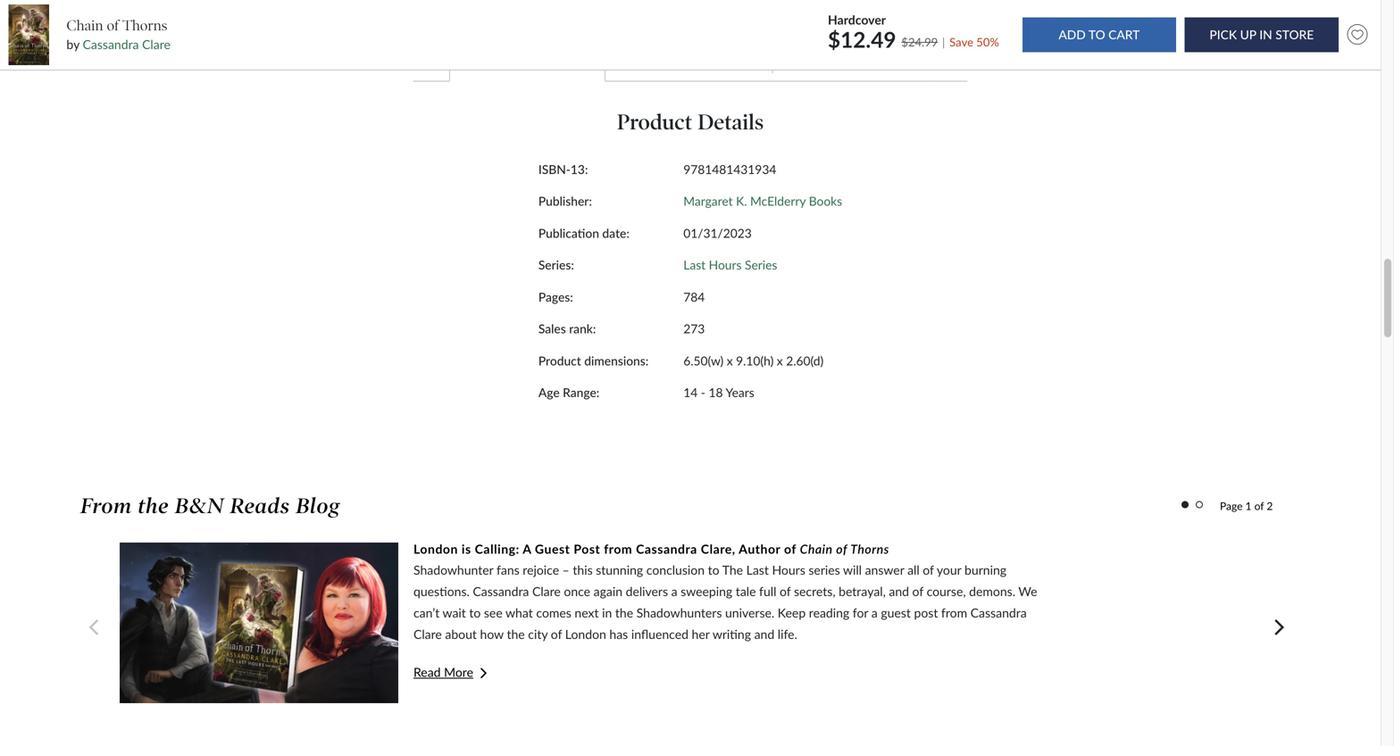 Task type: locate. For each thing, give the bounding box(es) containing it.
of down all
[[913, 584, 924, 599]]

secrets,
[[794, 584, 836, 599]]

0 vertical spatial product
[[617, 109, 693, 135]]

0 vertical spatial last
[[684, 258, 706, 273]]

margaret k. mcelderry books link
[[684, 194, 843, 209]]

to left see
[[469, 605, 481, 621]]

from down course,
[[942, 605, 968, 621]]

0 horizontal spatial and
[[755, 627, 775, 642]]

add to wishlist image
[[1343, 20, 1373, 49]]

to
[[708, 563, 720, 578], [469, 605, 481, 621]]

and
[[889, 584, 909, 599], [755, 627, 775, 642]]

product left details
[[617, 109, 693, 135]]

keep
[[778, 605, 806, 621]]

london up shadowhunter
[[414, 542, 458, 557]]

2 horizontal spatial the
[[615, 605, 634, 621]]

0 horizontal spatial clare
[[142, 37, 171, 52]]

can't
[[414, 605, 440, 621]]

0 vertical spatial hours
[[709, 258, 742, 273]]

of up will
[[836, 542, 848, 557]]

last hours series link
[[684, 258, 778, 273]]

and left life.
[[755, 627, 775, 642]]

sales rank:
[[539, 322, 596, 336]]

next
[[575, 605, 599, 621]]

details
[[698, 109, 764, 135]]

shadowhunter
[[414, 563, 494, 578]]

14 - 18 years
[[684, 385, 755, 400]]

thorns inside the london is calling: a guest post from cassandra clare, author of chain of thorns shadowhunter fans rejoice – this stunning conclusion to the last hours series will answer all of your burning questions. cassandra clare once again delivers a sweeping tale full of secrets, betrayal, and of course, demons. we can't wait to see what comes next in the shadowhunters universe. keep reading for a guest post from cassandra clare about how the city of london has influenced her writing and life.
[[851, 542, 890, 557]]

isbn-
[[539, 162, 571, 177]]

margaret
[[684, 194, 733, 209]]

clare
[[142, 37, 171, 52], [532, 584, 561, 599], [414, 627, 442, 642]]

0 horizontal spatial x
[[727, 354, 733, 368]]

from
[[80, 493, 132, 519]]

of inside chain of thorns by cassandra clare
[[107, 17, 119, 34]]

the
[[722, 563, 743, 578]]

and up guest
[[889, 584, 909, 599]]

tale
[[736, 584, 756, 599]]

x left 9.10(h)
[[727, 354, 733, 368]]

01/31/2023
[[684, 226, 752, 241]]

comes
[[536, 605, 572, 621]]

x
[[727, 354, 733, 368], [777, 354, 783, 368]]

1 horizontal spatial last
[[747, 563, 769, 578]]

last
[[684, 258, 706, 273], [747, 563, 769, 578]]

None submit
[[1023, 17, 1177, 52], [1185, 17, 1339, 52], [1023, 17, 1177, 52], [1185, 17, 1339, 52]]

0 vertical spatial chain
[[66, 17, 103, 34]]

1
[[1246, 500, 1252, 513]]

chain
[[66, 17, 103, 34], [800, 542, 833, 557]]

london is calling: a guest post from cassandra clare, author of <i>chain of thorns</i> image
[[120, 543, 398, 704]]

1 horizontal spatial chain
[[800, 542, 833, 557]]

1 vertical spatial thorns
[[851, 542, 890, 557]]

chain of thorns image
[[9, 4, 49, 65]]

273
[[684, 322, 705, 336]]

from up stunning
[[604, 542, 633, 557]]

product details tab panel
[[379, 82, 1003, 444]]

delivers
[[626, 584, 668, 599]]

0 vertical spatial clare
[[142, 37, 171, 52]]

cassandra down fans
[[473, 584, 529, 599]]

0 horizontal spatial product
[[539, 354, 581, 368]]

1 vertical spatial last
[[747, 563, 769, 578]]

6.50(w)
[[684, 354, 724, 368]]

chain up by
[[66, 17, 103, 34]]

1 vertical spatial hours
[[772, 563, 806, 578]]

universe.
[[725, 605, 775, 621]]

1 vertical spatial london
[[565, 627, 606, 642]]

0 horizontal spatial a
[[672, 584, 678, 599]]

city
[[528, 627, 548, 642]]

1 horizontal spatial a
[[872, 605, 878, 621]]

1 vertical spatial to
[[469, 605, 481, 621]]

sweeping
[[681, 584, 733, 599]]

read more
[[414, 665, 474, 680]]

14
[[684, 385, 698, 400]]

1 horizontal spatial thorns
[[851, 542, 890, 557]]

1 horizontal spatial and
[[889, 584, 909, 599]]

product down sales rank:
[[539, 354, 581, 368]]

x left 2.60(d)
[[777, 354, 783, 368]]

784
[[684, 290, 705, 304]]

thorns
[[122, 17, 168, 34], [851, 542, 890, 557]]

london down next in the bottom of the page
[[565, 627, 606, 642]]

1 horizontal spatial hours
[[772, 563, 806, 578]]

clare down rejoice
[[532, 584, 561, 599]]

2 x from the left
[[777, 354, 783, 368]]

1 vertical spatial the
[[615, 605, 634, 621]]

0 vertical spatial the
[[138, 493, 169, 519]]

books
[[809, 194, 843, 209]]

for
[[853, 605, 869, 621]]

clare right by
[[142, 37, 171, 52]]

1 horizontal spatial from
[[942, 605, 968, 621]]

1 horizontal spatial the
[[507, 627, 525, 642]]

product dimensions:
[[539, 354, 649, 368]]

option
[[120, 540, 1208, 704]]

chain up series
[[800, 542, 833, 557]]

hours down '01/31/2023'
[[709, 258, 742, 273]]

isbn-13:
[[539, 162, 588, 177]]

series:
[[539, 258, 574, 273]]

thorns up answer
[[851, 542, 890, 557]]

0 vertical spatial thorns
[[122, 17, 168, 34]]

of up cassandra clare link
[[107, 17, 119, 34]]

series
[[809, 563, 840, 578]]

1 horizontal spatial x
[[777, 354, 783, 368]]

last down author
[[747, 563, 769, 578]]

her
[[692, 627, 710, 642]]

0 horizontal spatial from
[[604, 542, 633, 557]]

thorns up cassandra clare link
[[122, 17, 168, 34]]

writing
[[713, 627, 751, 642]]

life.
[[778, 627, 798, 642]]

rank:
[[569, 322, 596, 336]]

a right 'for'
[[872, 605, 878, 621]]

2 horizontal spatial clare
[[532, 584, 561, 599]]

a
[[523, 542, 532, 557]]

read more link
[[414, 665, 1119, 680]]

of right all
[[923, 563, 934, 578]]

the right the from
[[138, 493, 169, 519]]

what
[[506, 605, 533, 621]]

will
[[843, 563, 862, 578]]

from
[[604, 542, 633, 557], [942, 605, 968, 621]]

chain inside the london is calling: a guest post from cassandra clare, author of chain of thorns shadowhunter fans rejoice – this stunning conclusion to the last hours series will answer all of your burning questions. cassandra clare once again delivers a sweeping tale full of secrets, betrayal, and of course, demons. we can't wait to see what comes next in the shadowhunters universe. keep reading for a guest post from cassandra clare about how the city of london has influenced her writing and life.
[[800, 542, 833, 557]]

product
[[617, 109, 693, 135], [539, 354, 581, 368]]

the right the in
[[615, 605, 634, 621]]

1 vertical spatial product
[[539, 354, 581, 368]]

0 horizontal spatial hours
[[709, 258, 742, 273]]

0 horizontal spatial london
[[414, 542, 458, 557]]

0 horizontal spatial thorns
[[122, 17, 168, 34]]

1 vertical spatial clare
[[532, 584, 561, 599]]

last inside product details tab panel
[[684, 258, 706, 273]]

wait
[[443, 605, 466, 621]]

0 horizontal spatial last
[[684, 258, 706, 273]]

in
[[602, 605, 612, 621]]

a
[[672, 584, 678, 599], [872, 605, 878, 621]]

$24.99
[[902, 35, 938, 49]]

the down what
[[507, 627, 525, 642]]

years
[[726, 385, 755, 400]]

london
[[414, 542, 458, 557], [565, 627, 606, 642]]

tab list
[[89, 40, 1292, 82]]

has
[[610, 627, 628, 642]]

dimensions:
[[585, 354, 649, 368]]

see
[[484, 605, 503, 621]]

0 horizontal spatial the
[[138, 493, 169, 519]]

of left 2
[[1255, 500, 1264, 513]]

clare down can't on the left of page
[[414, 627, 442, 642]]

a down conclusion
[[672, 584, 678, 599]]

hours up full
[[772, 563, 806, 578]]

cassandra right by
[[83, 37, 139, 52]]

we
[[1019, 584, 1038, 599]]

1 vertical spatial chain
[[800, 542, 833, 557]]

to left the
[[708, 563, 720, 578]]

1 vertical spatial from
[[942, 605, 968, 621]]

cassandra
[[83, 37, 139, 52], [636, 542, 698, 557], [473, 584, 529, 599], [971, 605, 1027, 621]]

1 horizontal spatial london
[[565, 627, 606, 642]]

2 vertical spatial clare
[[414, 627, 442, 642]]

1 horizontal spatial product
[[617, 109, 693, 135]]

last up 784
[[684, 258, 706, 273]]

of
[[107, 17, 119, 34], [1255, 500, 1264, 513], [784, 542, 797, 557], [836, 542, 848, 557], [923, 563, 934, 578], [780, 584, 791, 599], [913, 584, 924, 599], [551, 627, 562, 642]]

1 horizontal spatial to
[[708, 563, 720, 578]]

0 horizontal spatial chain
[[66, 17, 103, 34]]

by
[[66, 37, 79, 52]]



Task type: describe. For each thing, give the bounding box(es) containing it.
read
[[414, 665, 441, 680]]

author
[[739, 542, 781, 557]]

–
[[563, 563, 570, 578]]

age
[[539, 385, 560, 400]]

1 horizontal spatial clare
[[414, 627, 442, 642]]

pages:
[[539, 290, 573, 304]]

stunning
[[596, 563, 643, 578]]

sales
[[539, 322, 566, 336]]

series
[[745, 258, 778, 273]]

influenced
[[631, 627, 689, 642]]

0 vertical spatial to
[[708, 563, 720, 578]]

hours inside the london is calling: a guest post from cassandra clare, author of chain of thorns shadowhunter fans rejoice – this stunning conclusion to the last hours series will answer all of your burning questions. cassandra clare once again delivers a sweeping tale full of secrets, betrayal, and of course, demons. we can't wait to see what comes next in the shadowhunters universe. keep reading for a guest post from cassandra clare about how the city of london has influenced her writing and life.
[[772, 563, 806, 578]]

last inside the london is calling: a guest post from cassandra clare, author of chain of thorns shadowhunter fans rejoice – this stunning conclusion to the last hours series will answer all of your burning questions. cassandra clare once again delivers a sweeping tale full of secrets, betrayal, and of course, demons. we can't wait to see what comes next in the shadowhunters universe. keep reading for a guest post from cassandra clare about how the city of london has influenced her writing and life.
[[747, 563, 769, 578]]

cassandra down 'demons.'
[[971, 605, 1027, 621]]

product for product details
[[617, 109, 693, 135]]

cassandra clare link
[[83, 37, 171, 52]]

page
[[1220, 500, 1243, 513]]

clare inside chain of thorns by cassandra clare
[[142, 37, 171, 52]]

answer
[[865, 563, 905, 578]]

margaret k. mcelderry books
[[684, 194, 843, 209]]

0 vertical spatial a
[[672, 584, 678, 599]]

publication
[[539, 226, 599, 241]]

13:
[[571, 162, 588, 177]]

is
[[462, 542, 471, 557]]

2
[[1267, 500, 1273, 513]]

post
[[914, 605, 938, 621]]

reading
[[809, 605, 850, 621]]

full
[[759, 584, 777, 599]]

all
[[908, 563, 920, 578]]

$12.49 $24.99
[[828, 26, 938, 52]]

option containing london is calling: a guest post from cassandra clare, author of
[[120, 540, 1208, 704]]

-
[[701, 385, 706, 400]]

9781481431934
[[684, 162, 777, 177]]

mcelderry
[[750, 194, 806, 209]]

cassandra up conclusion
[[636, 542, 698, 557]]

again
[[594, 584, 623, 599]]

page 1 of 2
[[1220, 500, 1273, 513]]

0 vertical spatial and
[[889, 584, 909, 599]]

about
[[445, 627, 477, 642]]

date:
[[603, 226, 630, 241]]

betrayal,
[[839, 584, 886, 599]]

from the b&n reads blog
[[80, 493, 341, 519]]

publisher:
[[539, 194, 592, 209]]

hardcover
[[828, 12, 886, 27]]

chain of thorns by cassandra clare
[[66, 17, 171, 52]]

this
[[573, 563, 593, 578]]

2 vertical spatial the
[[507, 627, 525, 642]]

once
[[564, 584, 591, 599]]

post
[[574, 542, 601, 557]]

chain inside chain of thorns by cassandra clare
[[66, 17, 103, 34]]

product for product dimensions:
[[539, 354, 581, 368]]

conclusion
[[647, 563, 705, 578]]

shadowhunters
[[637, 605, 722, 621]]

hours inside product details tab panel
[[709, 258, 742, 273]]

9.10(h)
[[736, 354, 774, 368]]

product details
[[617, 109, 764, 135]]

1 vertical spatial a
[[872, 605, 878, 621]]

your
[[937, 563, 962, 578]]

fans
[[497, 563, 520, 578]]

last hours series
[[684, 258, 778, 273]]

publication date:
[[539, 226, 630, 241]]

range:
[[563, 385, 600, 400]]

0 horizontal spatial to
[[469, 605, 481, 621]]

how
[[480, 627, 504, 642]]

save 50%
[[950, 35, 1000, 49]]

age range:
[[539, 385, 600, 400]]

b&n reads blog
[[175, 493, 341, 519]]

0 vertical spatial from
[[604, 542, 633, 557]]

cassandra inside chain of thorns by cassandra clare
[[83, 37, 139, 52]]

burning
[[965, 563, 1007, 578]]

questions.
[[414, 584, 470, 599]]

demons.
[[969, 584, 1016, 599]]

rejoice
[[523, 563, 559, 578]]

guest
[[881, 605, 911, 621]]

clare,
[[701, 542, 736, 557]]

of right city
[[551, 627, 562, 642]]

k.
[[736, 194, 747, 209]]

1 x from the left
[[727, 354, 733, 368]]

of right author
[[784, 542, 797, 557]]

6.50(w) x 9.10(h) x 2.60(d)
[[684, 354, 824, 368]]

1 vertical spatial and
[[755, 627, 775, 642]]

0 vertical spatial london
[[414, 542, 458, 557]]

guest
[[535, 542, 570, 557]]

$12.49
[[828, 26, 897, 52]]

of right full
[[780, 584, 791, 599]]

thorns inside chain of thorns by cassandra clare
[[122, 17, 168, 34]]



Task type: vqa. For each thing, say whether or not it's contained in the screenshot.


